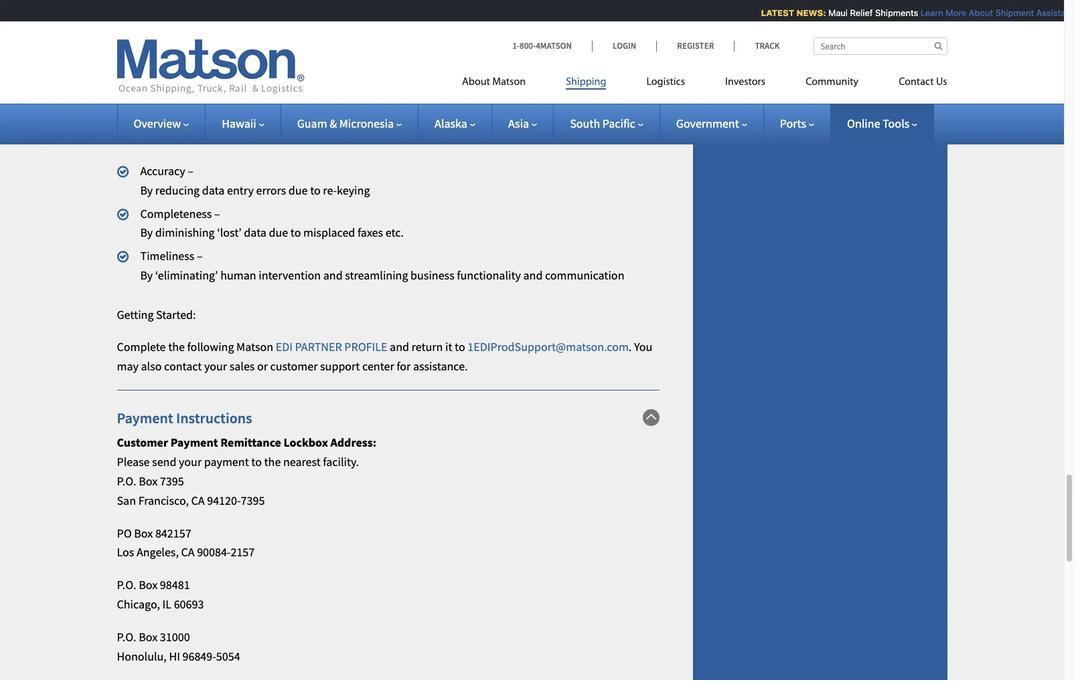 Task type: describe. For each thing, give the bounding box(es) containing it.
0 vertical spatial the
[[168, 340, 185, 355]]

4matson
[[536, 40, 572, 52]]

98481
[[160, 578, 190, 593]]

news:
[[792, 7, 821, 18]]

overview link
[[134, 116, 189, 131]]

Search search field
[[813, 37, 947, 55]]

and down misplaced
[[323, 268, 343, 283]]

box for 842157
[[134, 526, 153, 541]]

accuracy
[[140, 163, 185, 179]]

alaska
[[435, 116, 467, 131]]

remittance
[[220, 436, 281, 451]]

ca inside customer payment remittance lockbox address: please send your payment to the nearest facility. p.o. box 7395 san francisco, ca 94120-7395
[[191, 493, 205, 509]]

your inside the . you may also contact your sales or customer support center for assistance.
[[204, 359, 227, 374]]

box inside customer payment remittance lockbox address: please send your payment to the nearest facility. p.o. box 7395 san francisco, ca 94120-7395
[[139, 474, 158, 490]]

honolulu,
[[117, 649, 167, 665]]

'eliminating'
[[155, 268, 218, 283]]

register link
[[656, 40, 734, 52]]

network
[[326, 96, 368, 111]]

blue matson logo with ocean, shipping, truck, rail and logistics written beneath it. image
[[117, 40, 304, 94]]

842157
[[155, 526, 191, 541]]

about matson link
[[462, 70, 546, 98]]

31000
[[160, 630, 190, 645]]

errors
[[256, 183, 286, 198]]

60693
[[174, 597, 204, 613]]

un / edifact
[[140, 14, 207, 29]]

data inside accuracy – by reducing data entry errors due to re-keying
[[202, 183, 225, 198]]

& inside communication methods are comprised of internet and non-internet methods including ftp, email, direct lines, http, xml, as1, as2 & value added network providers.
[[252, 96, 260, 111]]

hi
[[169, 649, 180, 665]]

customer payment remittance lockbox address: please send your payment to the nearest facility. p.o. box 7395 san francisco, ca 94120-7395
[[117, 436, 376, 509]]

us
[[936, 77, 947, 88]]

latest
[[756, 7, 789, 18]]

shipment
[[990, 7, 1029, 18]]

.
[[629, 340, 632, 355]]

pacific
[[602, 116, 635, 131]]

address:
[[330, 436, 376, 451]]

0 vertical spatial or
[[163, 37, 174, 53]]

login
[[613, 40, 636, 52]]

5054
[[216, 649, 240, 665]]

2 internet from the left
[[422, 77, 462, 92]]

non-
[[399, 77, 422, 92]]

government
[[676, 116, 739, 131]]

facility.
[[323, 455, 359, 470]]

edi benefits are:
[[117, 129, 199, 144]]

re-
[[323, 183, 337, 198]]

more
[[941, 7, 961, 18]]

backtop image
[[642, 410, 659, 427]]

mutually
[[197, 37, 242, 53]]

timeliness
[[140, 248, 194, 264]]

completeness
[[140, 206, 212, 221]]

matson inside top menu navigation
[[492, 77, 526, 88]]

contact
[[164, 359, 202, 374]]

keying
[[337, 183, 370, 198]]

support
[[320, 359, 360, 374]]

to inside customer payment remittance lockbox address: please send your payment to the nearest facility. p.o. box 7395 san francisco, ca 94120-7395
[[251, 455, 262, 470]]

to right it
[[455, 340, 465, 355]]

angeles,
[[137, 545, 179, 561]]

shipping link
[[546, 70, 626, 98]]

comprised
[[266, 77, 319, 92]]

communication
[[117, 77, 198, 92]]

as2
[[231, 96, 250, 111]]

south pacific link
[[570, 116, 643, 131]]

customer
[[270, 359, 318, 374]]

investors
[[725, 77, 765, 88]]

learn more about shipment assistance link
[[916, 7, 1074, 18]]

the inside customer payment remittance lockbox address: please send your payment to the nearest facility. p.o. box 7395 san francisco, ca 94120-7395
[[264, 455, 281, 470]]

investors link
[[705, 70, 785, 98]]

ftp,
[[561, 77, 582, 92]]

90084-
[[197, 545, 231, 561]]

1ediprodsupport@matson.com
[[468, 340, 629, 355]]

getting started:
[[117, 307, 196, 323]]

complete
[[117, 340, 166, 355]]

p.o. box 31000 honolulu, hi 96849-5054
[[117, 630, 240, 665]]

getting
[[117, 307, 154, 323]]

due inside the completeness – by diminishing 'lost' data due to misplaced faxes etc.
[[269, 225, 288, 241]]

chicago,
[[117, 597, 160, 613]]

hawaii
[[222, 116, 256, 131]]

box for 31000
[[139, 630, 158, 645]]

timeliness – by 'eliminating' human intervention and streamlining business functionality and communication
[[140, 248, 624, 283]]

contact us link
[[879, 70, 947, 98]]

1 internet from the left
[[334, 77, 374, 92]]

by for by reducing data entry errors due to re-keying
[[140, 183, 153, 198]]

business
[[411, 268, 454, 283]]

ports
[[780, 116, 806, 131]]

top menu navigation
[[462, 70, 947, 98]]

register
[[677, 40, 714, 52]]

completeness – by diminishing 'lost' data due to misplaced faxes etc.
[[140, 206, 404, 241]]

providers.
[[370, 96, 421, 111]]

reducing
[[155, 183, 200, 198]]

profile
[[344, 340, 387, 355]]

started:
[[156, 307, 196, 323]]

lines,
[[117, 96, 146, 111]]

shipping
[[566, 77, 606, 88]]

south
[[570, 116, 600, 131]]

p.o. inside customer payment remittance lockbox address: please send your payment to the nearest facility. p.o. box 7395 san francisco, ca 94120-7395
[[117, 474, 136, 490]]

box for 98481
[[139, 578, 158, 593]]

community
[[806, 77, 858, 88]]



Task type: locate. For each thing, give the bounding box(es) containing it.
payment instructions
[[117, 409, 252, 428]]

1 vertical spatial edi
[[276, 340, 293, 355]]

7395 down send
[[160, 474, 184, 490]]

by inside the completeness – by diminishing 'lost' data due to misplaced faxes etc.
[[140, 225, 153, 241]]

ca inside po box 842157 los angeles, ca 90084-2157
[[181, 545, 195, 561]]

also
[[141, 359, 162, 374]]

the up the contact
[[168, 340, 185, 355]]

1 horizontal spatial –
[[197, 248, 203, 264]]

& right guam
[[330, 116, 337, 131]]

1 horizontal spatial your
[[204, 359, 227, 374]]

by for by diminishing 'lost' data due to misplaced faxes etc.
[[140, 225, 153, 241]]

following
[[187, 340, 234, 355]]

data right "'lost'" on the top of page
[[244, 225, 266, 241]]

any
[[177, 37, 195, 53]]

including
[[512, 77, 559, 92]]

etc.
[[385, 225, 404, 241]]

1 vertical spatial by
[[140, 225, 153, 241]]

ca left 94120-
[[191, 493, 205, 509]]

– inside timeliness – by 'eliminating' human intervention and streamlining business functionality and communication
[[197, 248, 203, 264]]

data inside the completeness – by diminishing 'lost' data due to misplaced faxes etc.
[[244, 225, 266, 241]]

box up honolulu,
[[139, 630, 158, 645]]

south pacific
[[570, 116, 635, 131]]

human
[[220, 268, 256, 283]]

the down remittance
[[264, 455, 281, 470]]

0 horizontal spatial matson
[[236, 340, 273, 355]]

faxes
[[357, 225, 383, 241]]

1 vertical spatial ca
[[181, 545, 195, 561]]

matson up sales
[[236, 340, 273, 355]]

payment up "customer"
[[117, 409, 173, 428]]

2 vertical spatial by
[[140, 268, 153, 283]]

– up reducing
[[188, 163, 193, 179]]

your right send
[[179, 455, 202, 470]]

box down please
[[139, 474, 158, 490]]

0 horizontal spatial –
[[188, 163, 193, 179]]

contact
[[899, 77, 934, 88]]

un
[[140, 14, 156, 29]]

1 vertical spatial data
[[244, 225, 266, 241]]

or inside the . you may also contact your sales or customer support center for assistance.
[[257, 359, 268, 374]]

http,
[[149, 96, 178, 111]]

alaska link
[[435, 116, 475, 131]]

0 vertical spatial payment
[[117, 409, 173, 428]]

– for accuracy –
[[188, 163, 193, 179]]

by
[[140, 183, 153, 198], [140, 225, 153, 241], [140, 268, 153, 283]]

it
[[445, 340, 452, 355]]

box right po
[[134, 526, 153, 541]]

return
[[412, 340, 443, 355]]

0 vertical spatial 7395
[[160, 474, 184, 490]]

1 vertical spatial p.o.
[[117, 578, 136, 593]]

xml,
[[180, 96, 204, 111]]

p.o. inside p.o. box 98481 chicago, il 60693
[[117, 578, 136, 593]]

0 vertical spatial p.o.
[[117, 474, 136, 490]]

0 horizontal spatial &
[[252, 96, 260, 111]]

– for completeness –
[[214, 206, 220, 221]]

p.o. up san
[[117, 474, 136, 490]]

by up timeliness
[[140, 225, 153, 241]]

learn
[[916, 7, 938, 18]]

complete the following matson edi partner profile and return it to 1ediprodsupport@matson.com
[[117, 340, 629, 355]]

il
[[162, 597, 171, 613]]

login link
[[592, 40, 656, 52]]

box inside p.o. box 31000 honolulu, hi 96849-5054
[[139, 630, 158, 645]]

due inside accuracy – by reducing data entry errors due to re-keying
[[288, 183, 308, 198]]

email,
[[585, 77, 616, 92]]

to left re-
[[310, 183, 321, 198]]

1 vertical spatial –
[[214, 206, 220, 221]]

to left misplaced
[[290, 225, 301, 241]]

edi up customer
[[276, 340, 293, 355]]

2 vertical spatial –
[[197, 248, 203, 264]]

internet up alaska
[[422, 77, 462, 92]]

1 vertical spatial your
[[179, 455, 202, 470]]

box inside po box 842157 los angeles, ca 90084-2157
[[134, 526, 153, 541]]

1 vertical spatial 7395
[[241, 493, 265, 509]]

edi left benefits
[[117, 129, 134, 144]]

1 horizontal spatial about
[[964, 7, 988, 18]]

0 vertical spatial your
[[204, 359, 227, 374]]

2 vertical spatial p.o.
[[117, 630, 136, 645]]

1 vertical spatial &
[[330, 116, 337, 131]]

due right errors
[[288, 183, 308, 198]]

1 horizontal spatial &
[[330, 116, 337, 131]]

. you may also contact your sales or customer support center for assistance.
[[117, 340, 652, 374]]

online
[[847, 116, 880, 131]]

0 horizontal spatial edi
[[117, 129, 134, 144]]

0 horizontal spatial data
[[202, 183, 225, 198]]

1 horizontal spatial or
[[257, 359, 268, 374]]

data left entry
[[202, 183, 225, 198]]

1 vertical spatial about
[[462, 77, 490, 88]]

1 methods from the left
[[200, 77, 245, 92]]

2 methods from the left
[[465, 77, 510, 92]]

& right as2
[[252, 96, 260, 111]]

1 horizontal spatial matson
[[492, 77, 526, 88]]

of
[[322, 77, 332, 92]]

are
[[247, 77, 263, 92]]

government link
[[676, 116, 747, 131]]

– up "'lost'" on the top of page
[[214, 206, 220, 221]]

by down accuracy
[[140, 183, 153, 198]]

1 vertical spatial matson
[[236, 340, 273, 355]]

1 horizontal spatial data
[[244, 225, 266, 241]]

0 vertical spatial matson
[[492, 77, 526, 88]]

san
[[117, 493, 136, 509]]

payment inside customer payment remittance lockbox address: please send your payment to the nearest facility. p.o. box 7395 san francisco, ca 94120-7395
[[171, 436, 218, 451]]

1 vertical spatial or
[[257, 359, 268, 374]]

edi
[[117, 129, 134, 144], [276, 340, 293, 355]]

– inside the completeness – by diminishing 'lost' data due to misplaced faxes etc.
[[214, 206, 220, 221]]

streamlining
[[345, 268, 408, 283]]

p.o. box 98481 chicago, il 60693
[[117, 578, 204, 613]]

0 vertical spatial ca
[[191, 493, 205, 509]]

1 horizontal spatial 7395
[[241, 493, 265, 509]]

0 horizontal spatial internet
[[334, 77, 374, 92]]

added
[[292, 96, 324, 111]]

0 horizontal spatial or
[[163, 37, 174, 53]]

to inside accuracy – by reducing data entry errors due to re-keying
[[310, 183, 321, 198]]

0 vertical spatial by
[[140, 183, 153, 198]]

2157
[[231, 545, 255, 561]]

and
[[377, 77, 396, 92], [323, 268, 343, 283], [523, 268, 543, 283], [390, 340, 409, 355]]

– inside accuracy – by reducing data entry errors due to re-keying
[[188, 163, 193, 179]]

francisco,
[[138, 493, 189, 509]]

xml or any mutually agreed upon 'flat file' format
[[140, 37, 388, 53]]

1 vertical spatial the
[[264, 455, 281, 470]]

p.o. inside p.o. box 31000 honolulu, hi 96849-5054
[[117, 630, 136, 645]]

0 horizontal spatial the
[[168, 340, 185, 355]]

p.o. for p.o. box 31000 honolulu, hi 96849-5054
[[117, 630, 136, 645]]

due down errors
[[269, 225, 288, 241]]

nearest
[[283, 455, 321, 470]]

– up 'eliminating' on the top of page
[[197, 248, 203, 264]]

1 vertical spatial payment
[[171, 436, 218, 451]]

data
[[202, 183, 225, 198], [244, 225, 266, 241]]

0 vertical spatial data
[[202, 183, 225, 198]]

format
[[353, 37, 388, 53]]

asia
[[508, 116, 529, 131]]

2 p.o. from the top
[[117, 578, 136, 593]]

agreed
[[245, 37, 280, 53]]

entry
[[227, 183, 254, 198]]

1 horizontal spatial internet
[[422, 77, 462, 92]]

and up providers.
[[377, 77, 396, 92]]

accuracy – by reducing data entry errors due to re-keying
[[140, 163, 370, 198]]

to down remittance
[[251, 455, 262, 470]]

1 vertical spatial due
[[269, 225, 288, 241]]

po box 842157 los angeles, ca 90084-2157
[[117, 526, 255, 561]]

methods left including
[[465, 77, 510, 92]]

xml
[[140, 37, 161, 53]]

as1,
[[207, 96, 229, 111]]

0 vertical spatial about
[[964, 7, 988, 18]]

los
[[117, 545, 134, 561]]

0 vertical spatial due
[[288, 183, 308, 198]]

1 p.o. from the top
[[117, 474, 136, 490]]

3 p.o. from the top
[[117, 630, 136, 645]]

1 horizontal spatial edi
[[276, 340, 293, 355]]

payment down payment instructions
[[171, 436, 218, 451]]

box inside p.o. box 98481 chicago, il 60693
[[139, 578, 158, 593]]

guam & micronesia
[[297, 116, 394, 131]]

0 vertical spatial &
[[252, 96, 260, 111]]

track link
[[734, 40, 780, 52]]

direct
[[619, 77, 648, 92]]

2 by from the top
[[140, 225, 153, 241]]

box up chicago,
[[139, 578, 158, 593]]

None search field
[[813, 37, 947, 55]]

0 vertical spatial edi
[[117, 129, 134, 144]]

about up alaska link
[[462, 77, 490, 88]]

ca down the 842157
[[181, 545, 195, 561]]

by down timeliness
[[140, 268, 153, 283]]

p.o. up honolulu,
[[117, 630, 136, 645]]

and up for on the bottom of page
[[390, 340, 409, 355]]

and inside communication methods are comprised of internet and non-internet methods including ftp, email, direct lines, http, xml, as1, as2 & value added network providers.
[[377, 77, 396, 92]]

and right functionality
[[523, 268, 543, 283]]

lockbox
[[284, 436, 328, 451]]

matson down 1- in the left top of the page
[[492, 77, 526, 88]]

by inside timeliness – by 'eliminating' human intervention and streamlining business functionality and communication
[[140, 268, 153, 283]]

about right the more at the top
[[964, 7, 988, 18]]

1 horizontal spatial the
[[264, 455, 281, 470]]

internet up network on the left top
[[334, 77, 374, 92]]

1 by from the top
[[140, 183, 153, 198]]

0 vertical spatial –
[[188, 163, 193, 179]]

or right sales
[[257, 359, 268, 374]]

1-800-4matson link
[[512, 40, 592, 52]]

or left any
[[163, 37, 174, 53]]

guam
[[297, 116, 327, 131]]

value
[[262, 96, 289, 111]]

to inside the completeness – by diminishing 'lost' data due to misplaced faxes etc.
[[290, 225, 301, 241]]

96849-
[[182, 649, 216, 665]]

po
[[117, 526, 132, 541]]

0 horizontal spatial your
[[179, 455, 202, 470]]

are:
[[180, 129, 199, 144]]

p.o. for p.o. box 98481 chicago, il 60693
[[117, 578, 136, 593]]

0 horizontal spatial methods
[[200, 77, 245, 92]]

3 by from the top
[[140, 268, 153, 283]]

search image
[[934, 42, 942, 50]]

800-
[[520, 40, 536, 52]]

asia link
[[508, 116, 537, 131]]

guam & micronesia link
[[297, 116, 402, 131]]

your inside customer payment remittance lockbox address: please send your payment to the nearest facility. p.o. box 7395 san francisco, ca 94120-7395
[[179, 455, 202, 470]]

micronesia
[[339, 116, 394, 131]]

p.o. up chicago,
[[117, 578, 136, 593]]

shipments
[[870, 7, 913, 18]]

methods up as1,
[[200, 77, 245, 92]]

0 horizontal spatial 7395
[[160, 474, 184, 490]]

sales
[[229, 359, 255, 374]]

hawaii link
[[222, 116, 264, 131]]

may
[[117, 359, 139, 374]]

payment
[[204, 455, 249, 470]]

2 horizontal spatial –
[[214, 206, 220, 221]]

'lost'
[[217, 225, 242, 241]]

by inside accuracy – by reducing data entry errors due to re-keying
[[140, 183, 153, 198]]

1 horizontal spatial methods
[[465, 77, 510, 92]]

customer
[[117, 436, 168, 451]]

online tools link
[[847, 116, 917, 131]]

ca
[[191, 493, 205, 509], [181, 545, 195, 561]]

0 horizontal spatial about
[[462, 77, 490, 88]]

7395 down the payment
[[241, 493, 265, 509]]

about inside top menu navigation
[[462, 77, 490, 88]]

your down following
[[204, 359, 227, 374]]



Task type: vqa. For each thing, say whether or not it's contained in the screenshot.
Micronesia,
no



